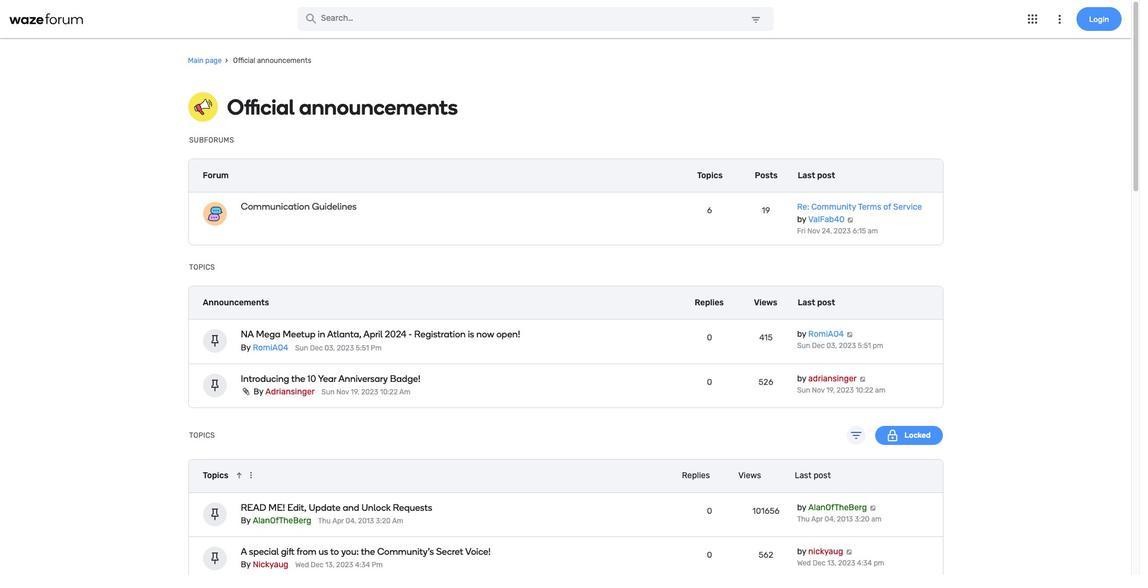 Task type: locate. For each thing, give the bounding box(es) containing it.
5:51 up go to last post image
[[858, 342, 871, 350]]

view the latest post image
[[847, 217, 855, 223]]

0 vertical spatial go to last post image
[[846, 332, 854, 338]]

1 horizontal spatial sun dec 03, 2023 5:51 pm
[[798, 342, 884, 350]]

1 horizontal spatial nickyaug
[[809, 547, 844, 557]]

by right paperclip icon
[[254, 387, 264, 397]]

1 vertical spatial adriansinger link
[[266, 387, 315, 397]]

0 vertical spatial adriansinger
[[809, 373, 857, 384]]

views
[[754, 298, 778, 308], [739, 471, 762, 481]]

replies
[[695, 298, 724, 308], [682, 471, 710, 481]]

adriansinger link left go to last post image
[[809, 373, 857, 384]]

0 vertical spatial by adriansinger
[[798, 373, 857, 384]]

3:20
[[855, 515, 870, 523], [376, 517, 391, 525]]

562
[[759, 550, 774, 560]]

adriansinger down 10
[[266, 387, 315, 397]]

0 vertical spatial alanoftheberg link
[[809, 502, 867, 513]]

na mega meetup in atlanta, april 2024 - registration is now open!
[[241, 329, 520, 340]]

go to last post image
[[859, 376, 867, 382]]

10:22 down badge!
[[380, 388, 398, 396]]

2023
[[834, 227, 851, 235], [839, 342, 856, 350], [337, 344, 354, 352], [837, 386, 854, 394], [361, 388, 378, 396], [839, 559, 856, 567], [336, 561, 353, 569]]

1 horizontal spatial alanoftheberg link
[[809, 502, 867, 513]]

fri nov 24, 2023 6:15 am
[[798, 227, 879, 235]]

1 vertical spatial alanoftheberg link
[[253, 516, 312, 526]]

subforums
[[189, 136, 234, 145]]

by nickyaug down special
[[241, 560, 289, 570]]

1 vertical spatial last post
[[798, 298, 836, 308]]

nov
[[808, 227, 820, 235], [812, 386, 825, 394], [337, 388, 349, 396]]

1 horizontal spatial by romia04
[[798, 329, 844, 339]]

0 horizontal spatial alanoftheberg
[[253, 516, 312, 526]]

adriansinger link down 10
[[266, 387, 315, 397]]

by romia04 right 415
[[798, 329, 844, 339]]

by nickyaug
[[798, 547, 844, 557], [241, 560, 289, 570]]

1 vertical spatial by nickyaug
[[241, 560, 289, 570]]

0 vertical spatial romia04 link
[[809, 329, 844, 339]]

0 vertical spatial post
[[818, 170, 836, 181]]

dec
[[812, 342, 825, 350], [310, 344, 323, 352], [813, 559, 826, 567], [311, 561, 324, 569]]

6:15
[[853, 227, 866, 235]]

1 horizontal spatial wed dec 13, 2023 4:34 pm
[[798, 559, 885, 567]]

19,
[[827, 386, 835, 394], [351, 388, 360, 396]]

by alanoftheberg
[[798, 502, 867, 513], [241, 516, 312, 526]]

topics
[[697, 170, 723, 181], [189, 263, 215, 272], [189, 431, 215, 440], [203, 471, 229, 481]]

views up 415
[[754, 298, 778, 308]]

communication guidelines link
[[241, 201, 584, 212]]

me!
[[269, 502, 285, 513]]

2 0 from the top
[[707, 377, 713, 387]]

from
[[297, 546, 317, 557]]

0 horizontal spatial the
[[291, 373, 305, 384]]

1 vertical spatial go to last post image
[[869, 505, 877, 511]]

last for read me! edit, update and unlock requests
[[795, 471, 812, 481]]

go to last post image for now
[[846, 332, 854, 338]]

1 vertical spatial the
[[361, 546, 375, 557]]

the left 10
[[291, 373, 305, 384]]

introducing
[[241, 373, 289, 384]]

1 vertical spatial replies
[[682, 471, 710, 481]]

sun down meetup
[[295, 344, 308, 352]]

re:
[[798, 202, 810, 212]]

10:22 down go to last post image
[[856, 386, 874, 394]]

sun right 415
[[798, 342, 811, 350]]

0 left 415
[[707, 333, 713, 343]]

0 vertical spatial views
[[754, 298, 778, 308]]

adriansinger link
[[809, 373, 857, 384], [266, 387, 315, 397]]

0 vertical spatial by nickyaug
[[798, 547, 844, 557]]

by inside re: community terms of service by valfab40
[[798, 215, 807, 225]]

1 horizontal spatial sun nov 19, 2023 10:22 am
[[798, 386, 886, 394]]

1 horizontal spatial alanoftheberg
[[809, 502, 867, 513]]

0 for introducing the 10 year anniversary badge!
[[707, 377, 713, 387]]

0 horizontal spatial nickyaug
[[253, 560, 289, 570]]

2 vertical spatial post
[[814, 471, 831, 481]]

1 vertical spatial romia04 link
[[253, 343, 288, 353]]

0 vertical spatial last
[[798, 170, 816, 181]]

edit,
[[287, 502, 307, 513]]

mega
[[256, 329, 281, 340]]

1 horizontal spatial adriansinger
[[809, 373, 857, 384]]

1 horizontal spatial romia04
[[809, 329, 844, 339]]

0 left 562
[[707, 550, 713, 560]]

sun right 526
[[798, 386, 811, 394]]

4:34
[[857, 559, 872, 567], [355, 561, 370, 569]]

0 horizontal spatial by alanoftheberg
[[241, 516, 312, 526]]

open!
[[497, 329, 520, 340]]

forum
[[203, 171, 229, 181]]

1 vertical spatial by adriansinger
[[254, 387, 315, 397]]

wed right 562
[[798, 559, 811, 567]]

0 for read me! edit, update and unlock requests
[[707, 506, 713, 516]]

by adriansinger left go to last post image
[[798, 373, 857, 384]]

sun dec 03, 2023 5:51 pm
[[798, 342, 884, 350], [295, 344, 382, 352]]

10:22
[[856, 386, 874, 394], [380, 388, 398, 396]]

update
[[309, 502, 341, 513]]

last
[[798, 170, 816, 181], [798, 298, 816, 308], [795, 471, 812, 481]]

wed down from
[[295, 561, 309, 569]]

nov right fri
[[808, 227, 820, 235]]

0 horizontal spatial 13,
[[325, 561, 335, 569]]

wed
[[798, 559, 811, 567], [295, 561, 309, 569]]

by up fri
[[798, 215, 807, 225]]

1 horizontal spatial thu apr 04, 2013 3:20 am
[[798, 515, 882, 523]]

0 horizontal spatial nickyaug link
[[253, 560, 289, 570]]

post for read me! edit, update and unlock requests
[[814, 471, 831, 481]]

read me! edit, update and unlock requests link
[[241, 502, 598, 513]]

0 for na mega meetup in atlanta, april 2024 - registration is now open!
[[707, 333, 713, 343]]

1 horizontal spatial by alanoftheberg
[[798, 502, 867, 513]]

pm
[[873, 342, 884, 350], [371, 344, 382, 352], [874, 559, 885, 567], [372, 561, 383, 569]]

1 horizontal spatial apr
[[812, 515, 823, 523]]

is
[[468, 329, 474, 340]]

1 horizontal spatial by nickyaug
[[798, 547, 844, 557]]

1 horizontal spatial by adriansinger
[[798, 373, 857, 384]]

1 0 from the top
[[707, 333, 713, 343]]

by adriansinger down "introducing"
[[254, 387, 315, 397]]

unlock
[[362, 502, 391, 513]]

0 horizontal spatial alanoftheberg link
[[253, 516, 312, 526]]

thu down update
[[318, 517, 331, 525]]

1 vertical spatial views
[[739, 471, 762, 481]]

2 vertical spatial go to last post image
[[846, 549, 853, 555]]

the right you:
[[361, 546, 375, 557]]

13,
[[828, 559, 837, 567], [325, 561, 335, 569]]

requests
[[393, 502, 433, 513]]

thu apr 04, 2013 3:20 am
[[798, 515, 882, 523], [318, 517, 403, 525]]

0 vertical spatial by romia04
[[798, 329, 844, 339]]

526
[[759, 377, 774, 387]]

dec down in
[[310, 344, 323, 352]]

1 vertical spatial romia04
[[253, 343, 288, 353]]

gift
[[281, 546, 295, 557]]

0 left 526
[[707, 377, 713, 387]]

sun down year
[[322, 388, 335, 396]]

0
[[707, 333, 713, 343], [707, 377, 713, 387], [707, 506, 713, 516], [707, 550, 713, 560]]

1 vertical spatial adriansinger
[[266, 387, 315, 397]]

1 horizontal spatial 5:51
[[858, 342, 871, 350]]

thu right 101656
[[798, 515, 810, 523]]

last for na mega meetup in atlanta, april 2024 - registration is now open!
[[798, 298, 816, 308]]

go to last post image
[[846, 332, 854, 338], [869, 505, 877, 511], [846, 549, 853, 555]]

by adriansinger
[[798, 373, 857, 384], [254, 387, 315, 397]]

paperclip image
[[241, 387, 252, 396]]

post for na mega meetup in atlanta, april 2024 - registration is now open!
[[818, 298, 836, 308]]

by right 526
[[798, 373, 807, 384]]

sun nov 19, 2023 10:22 am down anniversary
[[322, 388, 411, 396]]

1 horizontal spatial 3:20
[[855, 515, 870, 523]]

0 horizontal spatial by romia04
[[241, 343, 288, 353]]

0 horizontal spatial 4:34
[[355, 561, 370, 569]]

secret
[[436, 546, 464, 557]]

0 horizontal spatial by adriansinger
[[254, 387, 315, 397]]

nov right 526
[[812, 386, 825, 394]]

the
[[291, 373, 305, 384], [361, 546, 375, 557]]

romia04 link
[[809, 329, 844, 339], [253, 343, 288, 353]]

0 horizontal spatial sun nov 19, 2023 10:22 am
[[322, 388, 411, 396]]

views for read me! edit, update and unlock requests
[[739, 471, 762, 481]]

sun dec 03, 2023 5:51 pm down atlanta,
[[295, 344, 382, 352]]

1 horizontal spatial wed
[[798, 559, 811, 567]]

0 horizontal spatial apr
[[332, 517, 344, 525]]

0 left 101656
[[707, 506, 713, 516]]

1 horizontal spatial 13,
[[828, 559, 837, 567]]

1 horizontal spatial nickyaug link
[[809, 547, 844, 557]]

go to last post image for voice!
[[846, 549, 853, 555]]

0 vertical spatial alanoftheberg
[[809, 502, 867, 513]]

0 vertical spatial replies
[[695, 298, 724, 308]]

6
[[707, 206, 712, 216]]

adriansinger
[[809, 373, 857, 384], [266, 387, 315, 397]]

valfab40 link
[[809, 215, 845, 225]]

thu
[[798, 515, 810, 523], [318, 517, 331, 525]]

-
[[409, 329, 412, 340]]

communication guidelines
[[241, 201, 357, 212]]

0 horizontal spatial 2013
[[358, 517, 374, 525]]

apr right 101656
[[812, 515, 823, 523]]

sun dec 03, 2023 5:51 pm up go to last post image
[[798, 342, 884, 350]]

sun
[[798, 342, 811, 350], [295, 344, 308, 352], [798, 386, 811, 394], [322, 388, 335, 396]]

nickyaug link
[[809, 547, 844, 557], [253, 560, 289, 570]]

0 vertical spatial official
[[233, 56, 255, 65]]

sun nov 19, 2023 10:22 am
[[798, 386, 886, 394], [322, 388, 411, 396]]

0 vertical spatial adriansinger link
[[809, 373, 857, 384]]

in
[[318, 329, 325, 340]]

2 vertical spatial last
[[795, 471, 812, 481]]

am
[[868, 227, 879, 235], [876, 386, 886, 394], [400, 388, 411, 396], [872, 515, 882, 523], [392, 517, 403, 525]]

0 for a special gift from us to you: the community's secret voice!
[[707, 550, 713, 560]]

last post
[[798, 170, 836, 181], [798, 298, 836, 308], [795, 471, 831, 481]]

last post for na mega meetup in atlanta, april 2024 - registration is now open!
[[798, 298, 836, 308]]

by nickyaug right 562
[[798, 547, 844, 557]]

introducing the 10 year anniversary badge! link
[[241, 373, 598, 384]]

0 vertical spatial announcements
[[257, 56, 311, 65]]

by
[[798, 215, 807, 225], [798, 329, 807, 339], [241, 343, 251, 353], [798, 373, 807, 384], [254, 387, 264, 397], [798, 502, 807, 513], [241, 516, 251, 526], [798, 547, 807, 557], [241, 560, 251, 570]]

community's
[[377, 546, 434, 557]]

1 vertical spatial by romia04
[[241, 343, 288, 353]]

valfab40
[[809, 215, 845, 225]]

2 vertical spatial last post
[[795, 471, 831, 481]]

1 vertical spatial official announcements
[[227, 94, 458, 120]]

announcements
[[257, 56, 311, 65], [299, 94, 458, 120]]

romia04
[[809, 329, 844, 339], [253, 343, 288, 353]]

by romia04
[[798, 329, 844, 339], [241, 343, 288, 353]]

0 horizontal spatial adriansinger link
[[266, 387, 315, 397]]

views up 101656
[[739, 471, 762, 481]]

alanoftheberg
[[809, 502, 867, 513], [253, 516, 312, 526]]

04,
[[825, 515, 836, 523], [346, 517, 356, 525]]

apr down the read me! edit, update and unlock requests
[[332, 517, 344, 525]]

apr
[[812, 515, 823, 523], [332, 517, 344, 525]]

0 horizontal spatial romia04
[[253, 343, 288, 353]]

by romia04 down the mega
[[241, 343, 288, 353]]

2024
[[385, 329, 407, 340]]

5:51
[[858, 342, 871, 350], [356, 344, 369, 352]]

3 0 from the top
[[707, 506, 713, 516]]

sun nov 19, 2023 10:22 am down go to last post image
[[798, 386, 886, 394]]

0 horizontal spatial romia04 link
[[253, 343, 288, 353]]

atlanta,
[[327, 329, 362, 340]]

nickyaug
[[809, 547, 844, 557], [253, 560, 289, 570]]

alanoftheberg link
[[809, 502, 867, 513], [253, 516, 312, 526]]

1 vertical spatial last
[[798, 298, 816, 308]]

1 horizontal spatial 10:22
[[856, 386, 874, 394]]

5:51 down april
[[356, 344, 369, 352]]

1 vertical spatial alanoftheberg
[[253, 516, 312, 526]]

adriansinger left go to last post image
[[809, 373, 857, 384]]

4 0 from the top
[[707, 550, 713, 560]]

dec right 562
[[813, 559, 826, 567]]



Task type: describe. For each thing, give the bounding box(es) containing it.
0 horizontal spatial wed dec 13, 2023 4:34 pm
[[295, 561, 383, 569]]

1 horizontal spatial 04,
[[825, 515, 836, 523]]

badge!
[[390, 373, 421, 384]]

0 horizontal spatial 3:20
[[376, 517, 391, 525]]

a special gift from us to you: the community's secret voice!
[[241, 546, 491, 557]]

24,
[[822, 227, 832, 235]]

fri
[[798, 227, 806, 235]]

community
[[812, 202, 857, 212]]

by right 415
[[798, 329, 807, 339]]

by down read
[[241, 516, 251, 526]]

a special gift from us to you: the community's secret voice! link
[[241, 546, 598, 557]]

101656
[[753, 506, 780, 516]]

0 horizontal spatial by nickyaug
[[241, 560, 289, 570]]

guidelines
[[312, 201, 357, 212]]

arrow down image
[[234, 470, 244, 480]]

0 horizontal spatial 5:51
[[356, 344, 369, 352]]

re: community terms of service by valfab40
[[798, 202, 923, 225]]

0 vertical spatial nickyaug link
[[809, 547, 844, 557]]

1 vertical spatial official
[[227, 94, 295, 120]]

re: community terms of service link
[[798, 202, 923, 212]]

0 vertical spatial last post
[[798, 170, 836, 181]]

read
[[241, 502, 266, 513]]

dec down us
[[311, 561, 324, 569]]

communication
[[241, 201, 310, 212]]

0 vertical spatial romia04
[[809, 329, 844, 339]]

special
[[249, 546, 279, 557]]

1 horizontal spatial romia04 link
[[809, 329, 844, 339]]

a
[[241, 546, 247, 557]]

voice!
[[465, 546, 491, 557]]

19
[[762, 206, 771, 216]]

na
[[241, 329, 254, 340]]

0 horizontal spatial 03,
[[325, 344, 335, 352]]

0 horizontal spatial 19,
[[351, 388, 360, 396]]

1 horizontal spatial 03,
[[827, 342, 838, 350]]

main page
[[188, 56, 222, 65]]

main
[[188, 56, 204, 65]]

april
[[364, 329, 383, 340]]

you:
[[341, 546, 359, 557]]

dot menu image
[[246, 470, 256, 480]]

1 horizontal spatial 4:34
[[857, 559, 872, 567]]

meetup
[[283, 329, 316, 340]]

na mega meetup in atlanta, april 2024 - registration is now open! link
[[241, 329, 598, 340]]

10
[[308, 373, 316, 384]]

and
[[343, 502, 359, 513]]

0 horizontal spatial thu
[[318, 517, 331, 525]]

of
[[884, 202, 892, 212]]

by right 101656
[[798, 502, 807, 513]]

415
[[760, 333, 773, 343]]

by down a
[[241, 560, 251, 570]]

0 horizontal spatial adriansinger
[[266, 387, 315, 397]]

0 horizontal spatial 10:22
[[380, 388, 398, 396]]

1 vertical spatial nickyaug link
[[253, 560, 289, 570]]

registration
[[414, 329, 466, 340]]

0 horizontal spatial wed
[[295, 561, 309, 569]]

1 horizontal spatial thu
[[798, 515, 810, 523]]

by down na
[[241, 343, 251, 353]]

read me! edit, update and unlock requests
[[241, 502, 433, 513]]

0 vertical spatial the
[[291, 373, 305, 384]]

to
[[330, 546, 339, 557]]

1 horizontal spatial the
[[361, 546, 375, 557]]

dec right 415
[[812, 342, 825, 350]]

1 horizontal spatial adriansinger link
[[809, 373, 857, 384]]

last post for read me! edit, update and unlock requests
[[795, 471, 831, 481]]

0 horizontal spatial sun dec 03, 2023 5:51 pm
[[295, 344, 382, 352]]

main page link
[[188, 53, 222, 69]]

nov down introducing the 10 year anniversary badge!
[[337, 388, 349, 396]]

views for na mega meetup in atlanta, april 2024 - registration is now open!
[[754, 298, 778, 308]]

0 horizontal spatial thu apr 04, 2013 3:20 am
[[318, 517, 403, 525]]

terms
[[858, 202, 882, 212]]

1 vertical spatial announcements
[[299, 94, 458, 120]]

us
[[319, 546, 328, 557]]

posts
[[755, 170, 778, 181]]

0 vertical spatial nickyaug
[[809, 547, 844, 557]]

page
[[205, 56, 222, 65]]

year
[[318, 373, 337, 384]]

anniversary
[[339, 373, 388, 384]]

replies for read me! edit, update and unlock requests
[[682, 471, 710, 481]]

1 horizontal spatial 19,
[[827, 386, 835, 394]]

now
[[477, 329, 494, 340]]

1 vertical spatial nickyaug
[[253, 560, 289, 570]]

0 vertical spatial by alanoftheberg
[[798, 502, 867, 513]]

1 horizontal spatial 2013
[[837, 515, 853, 523]]

service
[[894, 202, 923, 212]]

1 vertical spatial by alanoftheberg
[[241, 516, 312, 526]]

introducing the 10 year anniversary badge!
[[241, 373, 421, 384]]

by right 562
[[798, 547, 807, 557]]

replies for na mega meetup in atlanta, april 2024 - registration is now open!
[[695, 298, 724, 308]]

0 horizontal spatial 04,
[[346, 517, 356, 525]]

announcements
[[203, 298, 269, 308]]

0 vertical spatial official announcements
[[231, 56, 311, 65]]



Task type: vqa. For each thing, say whether or not it's contained in the screenshot.
Least
no



